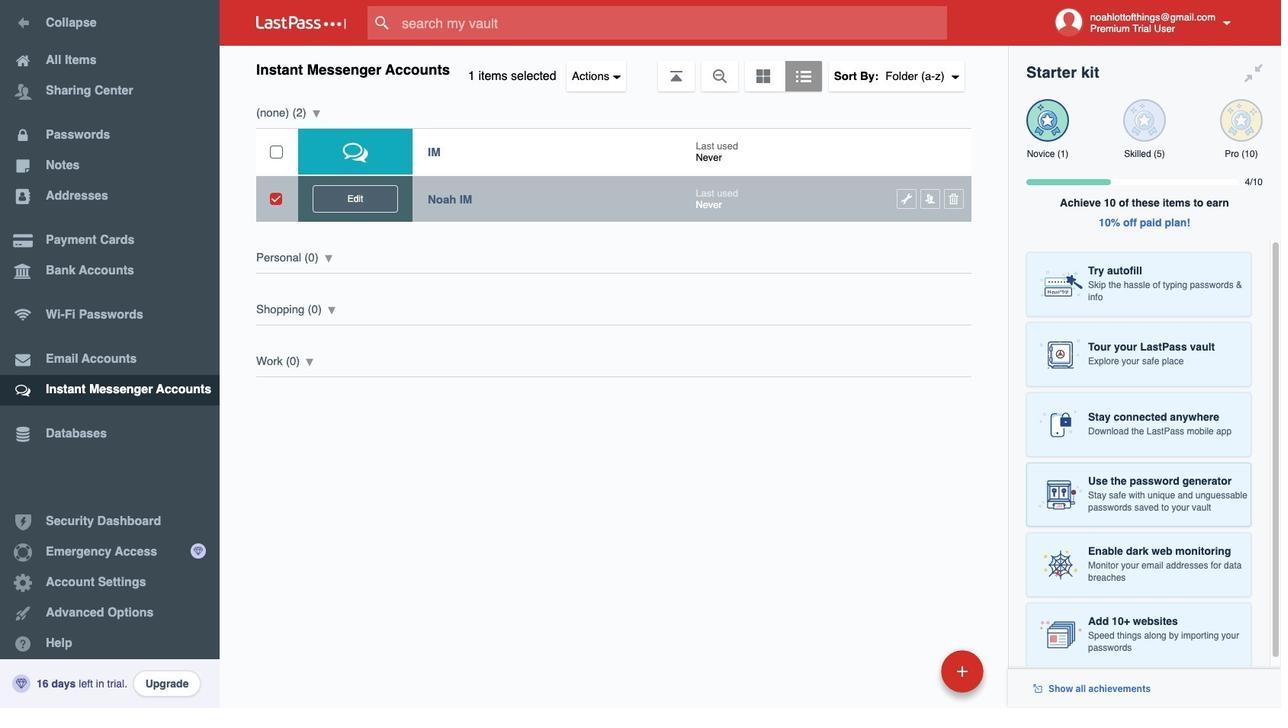Task type: locate. For each thing, give the bounding box(es) containing it.
main navigation navigation
[[0, 0, 220, 709]]

vault options navigation
[[220, 46, 1008, 92]]

lastpass image
[[256, 16, 346, 30]]



Task type: describe. For each thing, give the bounding box(es) containing it.
search my vault text field
[[368, 6, 977, 40]]

new item element
[[837, 650, 989, 693]]

new item navigation
[[837, 646, 993, 709]]

Search search field
[[368, 6, 977, 40]]



Task type: vqa. For each thing, say whether or not it's contained in the screenshot.
new item "icon"
no



